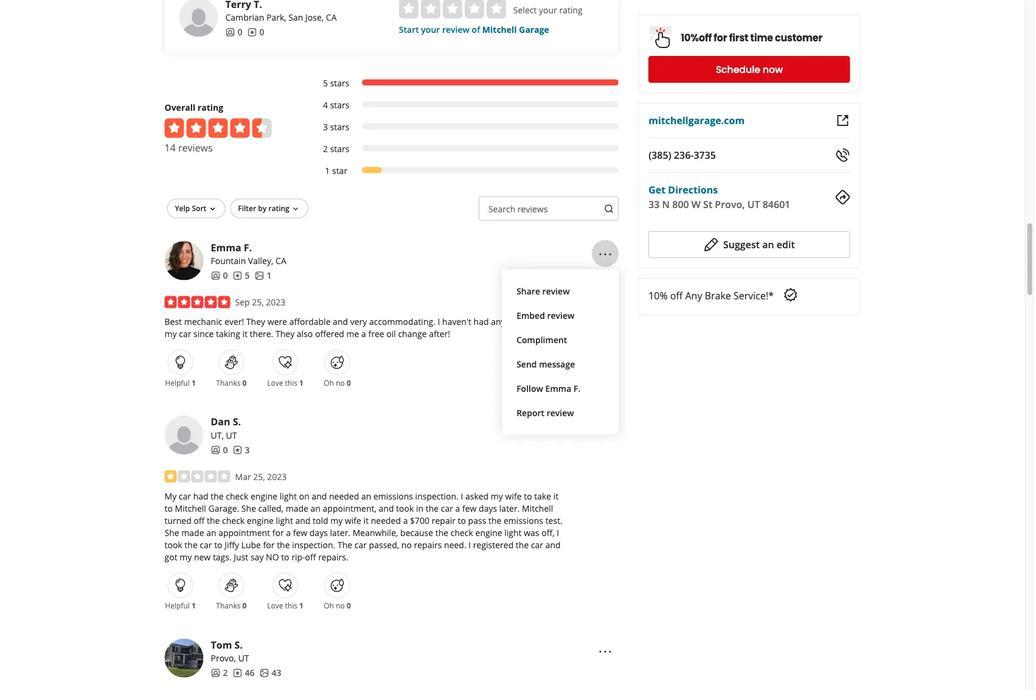 Task type: vqa. For each thing, say whether or not it's contained in the screenshot.
Fountain
yes



Task type: describe. For each thing, give the bounding box(es) containing it.
stars for 2 stars
[[330, 143, 350, 155]]

filter
[[238, 203, 256, 213]]

1 vertical spatial took
[[165, 539, 182, 551]]

embed review button
[[512, 304, 609, 328]]

1 vertical spatial they
[[276, 328, 295, 340]]

2 vertical spatial light
[[505, 527, 522, 539]]

tags.
[[213, 551, 232, 563]]

ut for dan s.
[[226, 430, 237, 441]]

(1 reaction) element down also
[[299, 378, 304, 388]]

16 friends v2 image for dan
[[211, 445, 221, 455]]

10%
[[649, 289, 668, 302]]

tom
[[211, 638, 232, 652]]

the right pass
[[489, 515, 502, 527]]

(1 reaction) element down new
[[192, 601, 196, 611]]

oil
[[387, 328, 396, 340]]

search
[[489, 204, 516, 215]]

the down garage.
[[207, 515, 220, 527]]

0 horizontal spatial emissions
[[374, 491, 413, 502]]

car down was
[[531, 539, 543, 551]]

share review button
[[512, 279, 609, 304]]

2023 for s.
[[267, 471, 287, 483]]

w
[[692, 198, 701, 211]]

in
[[416, 503, 424, 514]]

to left pass
[[458, 515, 466, 527]]

0 horizontal spatial off
[[194, 515, 205, 527]]

43
[[272, 667, 281, 679]]

1 vertical spatial made
[[182, 527, 204, 539]]

and up meanwhile,
[[379, 503, 394, 514]]

0 vertical spatial wife
[[505, 491, 522, 502]]

3 for 3
[[245, 444, 250, 456]]

any
[[491, 316, 505, 328]]

appointment
[[219, 527, 270, 539]]

rating for select your rating
[[560, 5, 583, 16]]

embed review
[[517, 310, 575, 322]]

1 vertical spatial days
[[310, 527, 328, 539]]

mitchellgarage.com link
[[649, 114, 745, 127]]

test.
[[546, 515, 563, 527]]

repairs
[[414, 539, 442, 551]]

menu image for tom s.
[[598, 645, 613, 659]]

issues
[[508, 316, 532, 328]]

16 chevron down v2 image for filter by rating
[[291, 205, 300, 214]]

get directions link
[[649, 183, 718, 196]]

haven't
[[442, 316, 472, 328]]

1 vertical spatial needed
[[371, 515, 401, 527]]

0 vertical spatial engine
[[251, 491, 278, 502]]

0 vertical spatial for
[[714, 31, 728, 45]]

1 horizontal spatial later.
[[500, 503, 520, 514]]

my right told on the left bottom of page
[[331, 515, 343, 527]]

review for embed
[[547, 310, 575, 322]]

0 horizontal spatial she
[[165, 527, 179, 539]]

mar 25, 2023
[[235, 471, 287, 483]]

reviews element for tom s.
[[233, 667, 255, 679]]

cambrian park, san jose, ca
[[225, 12, 337, 24]]

sort
[[192, 203, 206, 213]]

get directions 33 n 800 w st provo, ut 84601
[[649, 183, 791, 211]]

ut for tom s.
[[238, 653, 249, 664]]

meanwhile,
[[353, 527, 398, 539]]

24 directions v2 image
[[836, 190, 850, 204]]

this for s.
[[285, 601, 298, 611]]

the down repair
[[436, 527, 449, 539]]

800
[[673, 198, 689, 211]]

1 down new
[[192, 601, 196, 611]]

helpful 1 for emma f.
[[165, 378, 196, 388]]

2 for 2 stars
[[323, 143, 328, 155]]

there.
[[250, 328, 273, 340]]

10% off any brake service!*
[[649, 289, 774, 302]]

(385)
[[649, 148, 672, 162]]

search image
[[604, 204, 614, 214]]

16 review v2 image for 46
[[233, 669, 243, 678]]

because
[[400, 527, 433, 539]]

by
[[258, 203, 267, 213]]

ut,
[[211, 430, 224, 441]]

and left told on the left bottom of page
[[295, 515, 311, 527]]

send message button
[[512, 352, 609, 377]]

tom s. link
[[211, 638, 243, 652]]

reviews element for dan s.
[[233, 444, 250, 456]]

sep 25, 2023
[[235, 297, 286, 308]]

i right need.
[[469, 539, 471, 551]]

and right on
[[312, 491, 327, 502]]

follow emma f.
[[517, 383, 581, 395]]

2 vertical spatial for
[[263, 539, 275, 551]]

1 vertical spatial inspection.
[[292, 539, 336, 551]]

repairs.
[[318, 551, 349, 563]]

0 vertical spatial check
[[226, 491, 249, 502]]

1 horizontal spatial off
[[305, 551, 316, 563]]

accommodating.
[[369, 316, 436, 328]]

1 star rating image
[[165, 471, 230, 483]]

oh for emma f.
[[324, 378, 334, 388]]

filter by rating
[[238, 203, 290, 213]]

14 reviews
[[165, 141, 213, 154]]

0 vertical spatial inspection.
[[415, 491, 459, 502]]

report review button
[[512, 401, 609, 426]]

0 horizontal spatial later.
[[330, 527, 351, 539]]

mar
[[235, 471, 251, 483]]

select
[[514, 5, 537, 16]]

the down was
[[516, 539, 529, 551]]

message
[[539, 359, 575, 370]]

yelp
[[175, 203, 190, 213]]

share
[[517, 286, 540, 297]]

f. inside button
[[574, 383, 581, 395]]

reviews for search reviews
[[518, 204, 548, 215]]

car up repair
[[441, 503, 453, 514]]

dan s. ut, ut
[[211, 415, 241, 441]]

and down off,
[[546, 539, 561, 551]]

overall
[[165, 102, 195, 114]]

no for s.
[[336, 601, 345, 611]]

car up new
[[200, 539, 212, 551]]

emma inside emma f. fountain valley, ca
[[211, 241, 241, 254]]

to up tags.
[[214, 539, 222, 551]]

0 vertical spatial light
[[280, 491, 297, 502]]

0 vertical spatial she
[[242, 503, 256, 514]]

compliment button
[[512, 328, 609, 352]]

since
[[194, 328, 214, 340]]

16 photos v2 image for f.
[[255, 271, 264, 281]]

3 stars
[[323, 122, 350, 133]]

friends element down cambrian
[[225, 26, 243, 38]]

taking
[[216, 328, 240, 340]]

0 vertical spatial off
[[670, 289, 683, 302]]

pass
[[468, 515, 486, 527]]

1 horizontal spatial days
[[479, 503, 497, 514]]

16 review v2 image for f.
[[233, 271, 243, 281]]

0 inside reviews element
[[260, 27, 264, 38]]

first
[[729, 31, 749, 45]]

service!*
[[734, 289, 774, 302]]

photo of dan s. image
[[165, 416, 204, 455]]

0 horizontal spatial mitchell
[[175, 503, 206, 514]]

love for s.
[[267, 601, 283, 611]]

236-
[[674, 148, 694, 162]]

provo, inside tom s. provo, ut
[[211, 653, 236, 664]]

1 down since
[[192, 378, 196, 388]]

0 horizontal spatial few
[[293, 527, 307, 539]]

oh no 0 for emma f.
[[324, 378, 351, 388]]

1 vertical spatial for
[[272, 527, 284, 539]]

stars for 4 stars
[[330, 100, 350, 111]]

thanks 0 for emma
[[216, 378, 247, 388]]

filter by rating button
[[230, 199, 308, 219]]

thanks for dan
[[216, 601, 241, 611]]

(1 reaction) element down 'rip-'
[[299, 601, 304, 611]]

free
[[368, 328, 384, 340]]

car right my
[[179, 491, 191, 502]]

1 down also
[[299, 378, 304, 388]]

time
[[751, 31, 773, 45]]

to right no
[[281, 551, 289, 563]]

appointment,
[[323, 503, 377, 514]]

schedule now
[[716, 63, 783, 76]]

it for f.
[[243, 328, 248, 340]]

review for report
[[547, 408, 574, 419]]

16 chevron down v2 image for yelp sort
[[208, 205, 217, 214]]

1 vertical spatial wife
[[345, 515, 361, 527]]

my right asked
[[491, 491, 503, 502]]

reviews for 14 reviews
[[178, 141, 213, 154]]

follow emma f. button
[[512, 377, 609, 401]]

photos element for emma f.
[[255, 270, 272, 282]]

5 stars
[[323, 78, 350, 89]]

my inside best mechanic ever! they were affordable and very accommodating. i haven't had any issues with my car since taking it there. they also offered me a free oil change after!
[[165, 328, 177, 340]]

any
[[686, 289, 703, 302]]

get
[[649, 183, 666, 196]]

14
[[165, 141, 176, 154]]

brake
[[705, 289, 731, 302]]

search reviews
[[489, 204, 548, 215]]

photos element for tom s.
[[260, 667, 281, 679]]

also
[[297, 328, 313, 340]]

repair
[[432, 515, 456, 527]]

me
[[347, 328, 359, 340]]

0 horizontal spatial needed
[[329, 491, 359, 502]]

1 vertical spatial check
[[222, 515, 245, 527]]

2 horizontal spatial mitchell
[[522, 503, 553, 514]]

no inside my car had the check engine light on and needed an emissions inspection. i asked my wife to take it to mitchell garage. she called, made an appointment, and took in the car a few days later. mitchell turned off the check engine light and told my wife it needed a $700 repair to pass the emissions test. she made an appointment for a few days later. meanwhile, because the check engine light was off, i took the car to jiffy lube for the inspection. the car passed, no repairs need. i registered the car and got my new tags. just say no to rip-off repairs.
[[402, 539, 412, 551]]

my
[[165, 491, 177, 502]]

24 external link v2 image
[[836, 113, 850, 128]]

dan
[[211, 415, 230, 429]]

car right the
[[355, 539, 367, 551]]

got
[[165, 551, 177, 563]]

park,
[[267, 12, 286, 24]]

my right 'got'
[[180, 551, 192, 563]]

4.5 star rating image
[[165, 119, 272, 138]]

1 horizontal spatial few
[[462, 503, 477, 514]]



Task type: locate. For each thing, give the bounding box(es) containing it.
an up appointment,
[[361, 491, 371, 502]]

33
[[649, 198, 660, 211]]

0 vertical spatial took
[[396, 503, 414, 514]]

1 vertical spatial had
[[193, 491, 208, 502]]

2 16 chevron down v2 image from the left
[[291, 205, 300, 214]]

1 vertical spatial oh no 0
[[324, 601, 351, 611]]

car down best at the top left of the page
[[179, 328, 191, 340]]

16 friends v2 image
[[225, 28, 235, 37]]

0 vertical spatial 5
[[323, 78, 328, 89]]

rating inside popup button
[[269, 203, 290, 213]]

1 vertical spatial thanks
[[216, 601, 241, 611]]

light left on
[[280, 491, 297, 502]]

1 horizontal spatial took
[[396, 503, 414, 514]]

they up the there.
[[246, 316, 265, 328]]

3 up the "mar"
[[245, 444, 250, 456]]

2 for 2
[[223, 667, 228, 679]]

1 vertical spatial ut
[[226, 430, 237, 441]]

16 chevron down v2 image inside yelp sort popup button
[[208, 205, 217, 214]]

2 vertical spatial off
[[305, 551, 316, 563]]

filter reviews by 5 stars rating element
[[311, 77, 619, 90]]

it right take
[[554, 491, 559, 502]]

0 horizontal spatial emma
[[211, 241, 241, 254]]

emma f. fountain valley, ca
[[211, 241, 286, 267]]

reviews element down the dan s. ut, ut on the left
[[233, 444, 250, 456]]

it inside best mechanic ever! they were affordable and very accommodating. i haven't had any issues with my car since taking it there. they also offered me a free oil change after!
[[243, 328, 248, 340]]

ut inside 'get directions 33 n 800 w st provo, ut 84601'
[[748, 198, 760, 211]]

1 love this 1 from the top
[[267, 378, 304, 388]]

filter reviews by 4 stars rating element
[[311, 99, 619, 111]]

ca for f.
[[276, 255, 286, 267]]

thanks
[[216, 378, 241, 388], [216, 601, 241, 611]]

5 up 4
[[323, 78, 328, 89]]

this down 'rip-'
[[285, 601, 298, 611]]

1 horizontal spatial reviews
[[518, 204, 548, 215]]

ca inside emma f. fountain valley, ca
[[276, 255, 286, 267]]

0 vertical spatial helpful
[[165, 378, 190, 388]]

1 horizontal spatial inspection.
[[415, 491, 459, 502]]

overall rating
[[165, 102, 223, 114]]

3 for 3 stars
[[323, 122, 328, 133]]

46
[[245, 667, 255, 679]]

stars up star
[[330, 143, 350, 155]]

1 vertical spatial few
[[293, 527, 307, 539]]

16 friends v2 image for emma
[[211, 271, 221, 281]]

your right select
[[539, 5, 557, 16]]

24 phone v2 image
[[836, 148, 850, 162]]

garage
[[519, 24, 549, 36]]

made down turned
[[182, 527, 204, 539]]

rating for filter by rating
[[269, 203, 290, 213]]

photo of terry t. image
[[179, 0, 218, 37]]

mitchellgarage.com
[[649, 114, 745, 127]]

change
[[398, 328, 427, 340]]

16 photos v2 image
[[255, 271, 264, 281], [260, 669, 269, 678]]

menu image for dan s.
[[598, 422, 613, 436]]

0 vertical spatial ut
[[748, 198, 760, 211]]

0 horizontal spatial days
[[310, 527, 328, 539]]

emissions up was
[[504, 515, 543, 527]]

ca right jose,
[[326, 12, 337, 24]]

take
[[534, 491, 551, 502]]

24 pencil v2 image
[[704, 237, 719, 252]]

2 vertical spatial check
[[451, 527, 473, 539]]

16 friends v2 image
[[211, 271, 221, 281], [211, 445, 221, 455], [211, 669, 221, 678]]

cambrian
[[225, 12, 264, 24]]

1 horizontal spatial had
[[474, 316, 489, 328]]

84601
[[763, 198, 791, 211]]

later. up registered
[[500, 503, 520, 514]]

yelp sort button
[[167, 199, 225, 219]]

love this 1 for dan s.
[[267, 601, 304, 611]]

2 oh from the top
[[324, 601, 334, 611]]

1 vertical spatial 16 review v2 image
[[233, 669, 243, 678]]

review inside button
[[543, 286, 570, 297]]

i inside best mechanic ever! they were affordable and very accommodating. i haven't had any issues with my car since taking it there. they also offered me a free oil change after!
[[438, 316, 440, 328]]

tom s. provo, ut
[[211, 638, 249, 664]]

helpful down 'got'
[[165, 601, 190, 611]]

provo, inside 'get directions 33 n 800 w st provo, ut 84601'
[[715, 198, 745, 211]]

directions
[[668, 183, 718, 196]]

engine
[[251, 491, 278, 502], [247, 515, 274, 527], [476, 527, 502, 539]]

photo of emma f. image
[[165, 242, 204, 281]]

s. for dan s.
[[233, 415, 241, 429]]

helpful 1 for dan s.
[[165, 601, 196, 611]]

2 down '3 stars'
[[323, 143, 328, 155]]

1 oh no 0 from the top
[[324, 378, 351, 388]]

mitchell
[[482, 24, 517, 36], [175, 503, 206, 514], [522, 503, 553, 514]]

(no rating) image
[[399, 0, 506, 19]]

the up no
[[277, 539, 290, 551]]

ca right valley,
[[276, 255, 286, 267]]

st
[[704, 198, 713, 211]]

0 horizontal spatial it
[[243, 328, 248, 340]]

car
[[179, 328, 191, 340], [179, 491, 191, 502], [441, 503, 453, 514], [200, 539, 212, 551], [355, 539, 367, 551], [531, 539, 543, 551]]

16 friends v2 image for tom
[[211, 669, 221, 678]]

1 vertical spatial no
[[402, 539, 412, 551]]

1 thanks 0 from the top
[[216, 378, 247, 388]]

no down the repairs.
[[336, 601, 345, 611]]

an
[[763, 238, 774, 251], [361, 491, 371, 502], [311, 503, 321, 514], [206, 527, 216, 539]]

2 vertical spatial 16 friends v2 image
[[211, 669, 221, 678]]

16 chevron down v2 image inside filter by rating popup button
[[291, 205, 300, 214]]

filter reviews by 2 stars rating element
[[311, 143, 619, 155]]

0 vertical spatial this
[[285, 378, 298, 388]]

2 stars from the top
[[330, 100, 350, 111]]

compliment
[[517, 335, 567, 346]]

0 horizontal spatial inspection.
[[292, 539, 336, 551]]

5 star rating image
[[165, 296, 230, 309]]

helpful 1
[[165, 378, 196, 388], [165, 601, 196, 611]]

16 friends v2 image down ut,
[[211, 445, 221, 455]]

thanks 0 up the tom s. 'link'
[[216, 601, 247, 611]]

0 vertical spatial 16 friends v2 image
[[211, 271, 221, 281]]

menu containing share review
[[502, 270, 619, 435]]

no down because
[[402, 539, 412, 551]]

stars inside "element"
[[330, 100, 350, 111]]

2 inside the friends element
[[223, 667, 228, 679]]

ca for park,
[[326, 12, 337, 24]]

2 love this 1 from the top
[[267, 601, 304, 611]]

inspection. up in
[[415, 491, 459, 502]]

need.
[[444, 539, 467, 551]]

it for s.
[[554, 491, 559, 502]]

0 horizontal spatial made
[[182, 527, 204, 539]]

check
[[226, 491, 249, 502], [222, 515, 245, 527], [451, 527, 473, 539]]

0 horizontal spatial your
[[421, 24, 440, 36]]

2 helpful 1 from the top
[[165, 601, 196, 611]]

0 vertical spatial no
[[336, 378, 345, 388]]

2 oh no 0 from the top
[[324, 601, 351, 611]]

16 photos v2 image for s.
[[260, 669, 269, 678]]

4 stars from the top
[[330, 143, 350, 155]]

2 16 review v2 image from the top
[[233, 445, 243, 455]]

2 16 friends v2 image from the top
[[211, 445, 221, 455]]

helpful
[[165, 378, 190, 388], [165, 601, 190, 611]]

your for start
[[421, 24, 440, 36]]

  text field
[[479, 197, 619, 221]]

ca
[[326, 12, 337, 24], [276, 255, 286, 267]]

s. inside the dan s. ut, ut
[[233, 415, 241, 429]]

photo of tom s. image
[[165, 639, 204, 678]]

passed,
[[369, 539, 399, 551]]

had inside my car had the check engine light on and needed an emissions inspection. i asked my wife to take it to mitchell garage. she called, made an appointment, and took in the car a few days later. mitchell turned off the check engine light and told my wife it needed a $700 repair to pass the emissions test. she made an appointment for a few days later. meanwhile, because the check engine light was off, i took the car to jiffy lube for the inspection. the car passed, no repairs need. i registered the car and got my new tags. just say no to rip-off repairs.
[[193, 491, 208, 502]]

1 horizontal spatial needed
[[371, 515, 401, 527]]

with
[[534, 316, 551, 328]]

1 vertical spatial later.
[[330, 527, 351, 539]]

this for f.
[[285, 378, 298, 388]]

photos element containing 43
[[260, 667, 281, 679]]

needed up meanwhile,
[[371, 515, 401, 527]]

i
[[438, 316, 440, 328], [461, 491, 463, 502], [557, 527, 559, 539], [469, 539, 471, 551]]

10%off for first time customer
[[681, 31, 823, 45]]

after!
[[429, 328, 450, 340]]

few down asked
[[462, 503, 477, 514]]

photos element containing 1
[[255, 270, 272, 282]]

rip-
[[292, 551, 305, 563]]

1 vertical spatial 2023
[[267, 471, 287, 483]]

the right in
[[426, 503, 439, 514]]

0 vertical spatial days
[[479, 503, 497, 514]]

edit
[[777, 238, 795, 251]]

(1 reaction) element
[[192, 378, 196, 388], [299, 378, 304, 388], [192, 601, 196, 611], [299, 601, 304, 611]]

no for f.
[[336, 378, 345, 388]]

1 oh from the top
[[324, 378, 334, 388]]

(385) 236-3735
[[649, 148, 716, 162]]

rating element
[[399, 0, 506, 19]]

friends element
[[225, 26, 243, 38], [211, 270, 228, 282], [211, 444, 228, 456], [211, 667, 228, 679]]

friends element containing 2
[[211, 667, 228, 679]]

0 vertical spatial reviews
[[178, 141, 213, 154]]

0 vertical spatial 2
[[323, 143, 328, 155]]

25, for dan s.
[[253, 471, 265, 483]]

emissions up $700
[[374, 491, 413, 502]]

stars
[[330, 78, 350, 89], [330, 100, 350, 111], [330, 122, 350, 133], [330, 143, 350, 155]]

0 vertical spatial 16 review v2 image
[[247, 28, 257, 37]]

1 left star
[[325, 165, 330, 177]]

0 vertical spatial needed
[[329, 491, 359, 502]]

25, for emma f.
[[252, 297, 264, 308]]

a inside best mechanic ever! they were affordable and very accommodating. i haven't had any issues with my car since taking it there. they also offered me a free oil change after!
[[361, 328, 366, 340]]

25, right sep
[[252, 297, 264, 308]]

ut up 46 at left
[[238, 653, 249, 664]]

5 for 5
[[245, 270, 250, 282]]

light
[[280, 491, 297, 502], [276, 515, 293, 527], [505, 527, 522, 539]]

were
[[268, 316, 287, 328]]

0 vertical spatial they
[[246, 316, 265, 328]]

1 horizontal spatial 16 review v2 image
[[247, 28, 257, 37]]

the up garage.
[[211, 491, 224, 502]]

1 vertical spatial 16 friends v2 image
[[211, 445, 221, 455]]

2 love from the top
[[267, 601, 283, 611]]

2 stars
[[323, 143, 350, 155]]

to
[[524, 491, 532, 502], [165, 503, 173, 514], [458, 515, 466, 527], [214, 539, 222, 551], [281, 551, 289, 563]]

helpful up photo of dan s.
[[165, 378, 190, 388]]

emma down message
[[546, 383, 572, 395]]

registered
[[473, 539, 514, 551]]

1 inside photos element
[[267, 270, 272, 282]]

1 horizontal spatial mitchell
[[482, 24, 517, 36]]

oh
[[324, 378, 334, 388], [324, 601, 334, 611]]

None radio
[[421, 0, 440, 19], [443, 0, 462, 19], [465, 0, 484, 19], [487, 0, 506, 19], [421, 0, 440, 19], [443, 0, 462, 19], [465, 0, 484, 19], [487, 0, 506, 19]]

your
[[539, 5, 557, 16], [421, 24, 440, 36]]

s. inside tom s. provo, ut
[[235, 638, 243, 652]]

0 vertical spatial photos element
[[255, 270, 272, 282]]

2 vertical spatial engine
[[476, 527, 502, 539]]

provo, right "st"
[[715, 198, 745, 211]]

(0 reactions) element
[[243, 378, 247, 388], [347, 378, 351, 388], [243, 601, 247, 611], [347, 601, 351, 611]]

1 this from the top
[[285, 378, 298, 388]]

had inside best mechanic ever! they were affordable and very accommodating. i haven't had any issues with my car since taking it there. they also offered me a free oil change after!
[[474, 316, 489, 328]]

1 vertical spatial s.
[[235, 638, 243, 652]]

check up need.
[[451, 527, 473, 539]]

had down "1 star rating" image
[[193, 491, 208, 502]]

1 vertical spatial it
[[554, 491, 559, 502]]

embed
[[517, 310, 545, 322]]

None radio
[[399, 0, 419, 19]]

1 horizontal spatial ca
[[326, 12, 337, 24]]

they
[[246, 316, 265, 328], [276, 328, 295, 340]]

and inside best mechanic ever! they were affordable and very accommodating. i haven't had any issues with my car since taking it there. they also offered me a free oil change after!
[[333, 316, 348, 328]]

0 vertical spatial helpful 1
[[165, 378, 196, 388]]

2 vertical spatial it
[[364, 515, 369, 527]]

just
[[234, 551, 248, 563]]

report
[[517, 408, 545, 419]]

0 vertical spatial provo,
[[715, 198, 745, 211]]

oh for dan s.
[[324, 601, 334, 611]]

0 vertical spatial had
[[474, 316, 489, 328]]

1 16 friends v2 image from the top
[[211, 271, 221, 281]]

1 thanks from the top
[[216, 378, 241, 388]]

0 vertical spatial 2023
[[266, 297, 286, 308]]

love
[[267, 378, 283, 388], [267, 601, 283, 611]]

reviews element
[[247, 26, 264, 38], [233, 270, 250, 282], [233, 444, 250, 456], [233, 667, 255, 679]]

f. inside emma f. fountain valley, ca
[[244, 241, 252, 254]]

report review
[[517, 408, 574, 419]]

no
[[336, 378, 345, 388], [402, 539, 412, 551], [336, 601, 345, 611]]

0 vertical spatial love this 1
[[267, 378, 304, 388]]

s. for tom s.
[[235, 638, 243, 652]]

2 thanks from the top
[[216, 601, 241, 611]]

0 horizontal spatial 3
[[245, 444, 250, 456]]

stars for 5 stars
[[330, 78, 350, 89]]

1 vertical spatial love
[[267, 601, 283, 611]]

schedule
[[716, 63, 761, 76]]

and up offered
[[333, 316, 348, 328]]

of
[[472, 24, 480, 36]]

5 inside reviews element
[[245, 270, 250, 282]]

0 vertical spatial love
[[267, 378, 283, 388]]

light down called, on the bottom left
[[276, 515, 293, 527]]

reviews element containing 0
[[247, 26, 264, 38]]

off,
[[542, 527, 555, 539]]

1 down valley,
[[267, 270, 272, 282]]

ut left 84601 at right
[[748, 198, 760, 211]]

16 review v2 image
[[247, 28, 257, 37], [233, 669, 243, 678]]

0 vertical spatial rating
[[560, 5, 583, 16]]

and
[[333, 316, 348, 328], [312, 491, 327, 502], [379, 503, 394, 514], [295, 515, 311, 527], [546, 539, 561, 551]]

3 stars from the top
[[330, 122, 350, 133]]

1 vertical spatial thanks 0
[[216, 601, 247, 611]]

3
[[323, 122, 328, 133], [245, 444, 250, 456]]

engine up called, on the bottom left
[[251, 491, 278, 502]]

16 chevron down v2 image
[[208, 205, 217, 214], [291, 205, 300, 214]]

1 helpful from the top
[[165, 378, 190, 388]]

friends element for tom
[[211, 667, 228, 679]]

share review
[[517, 286, 570, 297]]

took up 'got'
[[165, 539, 182, 551]]

1 vertical spatial 3
[[245, 444, 250, 456]]

1 horizontal spatial she
[[242, 503, 256, 514]]

engine up registered
[[476, 527, 502, 539]]

friends element down ut,
[[211, 444, 228, 456]]

1 helpful 1 from the top
[[165, 378, 196, 388]]

1 16 chevron down v2 image from the left
[[208, 205, 217, 214]]

1 horizontal spatial emma
[[546, 383, 572, 395]]

love down no
[[267, 601, 283, 611]]

i right off,
[[557, 527, 559, 539]]

days up pass
[[479, 503, 497, 514]]

ut inside tom s. provo, ut
[[238, 653, 249, 664]]

0 horizontal spatial f.
[[244, 241, 252, 254]]

made down on
[[286, 503, 308, 514]]

send message
[[517, 359, 575, 370]]

16 photos v2 image down valley,
[[255, 271, 264, 281]]

love down the there.
[[267, 378, 283, 388]]

a
[[361, 328, 366, 340], [456, 503, 460, 514], [403, 515, 408, 527], [286, 527, 291, 539]]

1 vertical spatial reviews
[[518, 204, 548, 215]]

review left the of
[[442, 24, 470, 36]]

best mechanic ever! they were affordable and very accommodating. i haven't had any issues with my car since taking it there. they also offered me a free oil change after!
[[165, 316, 551, 340]]

stars up 4 stars
[[330, 78, 350, 89]]

16 chevron down v2 image right sort
[[208, 205, 217, 214]]

thanks for emma
[[216, 378, 241, 388]]

2 this from the top
[[285, 601, 298, 611]]

1 vertical spatial helpful 1
[[165, 601, 196, 611]]

an inside button
[[763, 238, 774, 251]]

16 chevron down v2 image right filter by rating
[[291, 205, 300, 214]]

2 helpful from the top
[[165, 601, 190, 611]]

to down my
[[165, 503, 173, 514]]

1 horizontal spatial rating
[[269, 203, 290, 213]]

rating
[[560, 5, 583, 16], [198, 102, 223, 114], [269, 203, 290, 213]]

s. right tom on the bottom
[[235, 638, 243, 652]]

helpful 1 down 'got'
[[165, 601, 196, 611]]

reviews element containing 5
[[233, 270, 250, 282]]

0 vertical spatial made
[[286, 503, 308, 514]]

oh no 0 down the repairs.
[[324, 601, 351, 611]]

1 vertical spatial ca
[[276, 255, 286, 267]]

review down share review button
[[547, 310, 575, 322]]

an up told on the left bottom of page
[[311, 503, 321, 514]]

3 16 friends v2 image from the top
[[211, 669, 221, 678]]

menu
[[502, 270, 619, 435]]

2 vertical spatial no
[[336, 601, 345, 611]]

helpful for dan s.
[[165, 601, 190, 611]]

on
[[299, 491, 310, 502]]

to left take
[[524, 491, 532, 502]]

24 check in v2 image
[[784, 287, 798, 302]]

2 menu image from the top
[[598, 645, 613, 659]]

love this 1 for emma f.
[[267, 378, 304, 388]]

filter reviews by 3 stars rating element
[[311, 121, 619, 133]]

helpful for emma f.
[[165, 378, 190, 388]]

16 review v2 image for 0
[[247, 28, 257, 37]]

stars for 3 stars
[[330, 122, 350, 133]]

reviews right 14
[[178, 141, 213, 154]]

reviews element down "fountain"
[[233, 270, 250, 282]]

16 photos v2 image left 43
[[260, 669, 269, 678]]

select your rating
[[514, 5, 583, 16]]

check up garage.
[[226, 491, 249, 502]]

menu image
[[598, 247, 613, 262]]

car inside best mechanic ever! they were affordable and very accommodating. i haven't had any issues with my car since taking it there. they also offered me a free oil change after!
[[179, 328, 191, 340]]

0 vertical spatial oh
[[324, 378, 334, 388]]

reviews right the search
[[518, 204, 548, 215]]

1 vertical spatial rating
[[198, 102, 223, 114]]

reviews element containing 46
[[233, 667, 255, 679]]

1 down 'rip-'
[[299, 601, 304, 611]]

photos element
[[255, 270, 272, 282], [260, 667, 281, 679]]

few
[[462, 503, 477, 514], [293, 527, 307, 539]]

1 vertical spatial menu image
[[598, 645, 613, 659]]

2 thanks 0 from the top
[[216, 601, 247, 611]]

review for share
[[543, 286, 570, 297]]

0 vertical spatial emma
[[211, 241, 241, 254]]

1 16 review v2 image from the top
[[233, 271, 243, 281]]

5
[[323, 78, 328, 89], [245, 270, 250, 282]]

this down also
[[285, 378, 298, 388]]

0 vertical spatial emissions
[[374, 491, 413, 502]]

new
[[194, 551, 211, 563]]

3735
[[694, 148, 716, 162]]

16 review v2 image
[[233, 271, 243, 281], [233, 445, 243, 455]]

1 horizontal spatial it
[[364, 515, 369, 527]]

sep
[[235, 297, 250, 308]]

1 vertical spatial 5
[[245, 270, 250, 282]]

2023 for f.
[[266, 297, 286, 308]]

1 vertical spatial off
[[194, 515, 205, 527]]

fountain
[[211, 255, 246, 267]]

few up 'rip-'
[[293, 527, 307, 539]]

thanks 0 for dan
[[216, 601, 247, 611]]

2023 up called, on the bottom left
[[267, 471, 287, 483]]

an up new
[[206, 527, 216, 539]]

0 horizontal spatial ca
[[276, 255, 286, 267]]

had left any
[[474, 316, 489, 328]]

2
[[323, 143, 328, 155], [223, 667, 228, 679]]

1 horizontal spatial made
[[286, 503, 308, 514]]

0 vertical spatial ca
[[326, 12, 337, 24]]

0 vertical spatial menu image
[[598, 422, 613, 436]]

reviews element down tom s. provo, ut
[[233, 667, 255, 679]]

jiffy
[[225, 539, 239, 551]]

oh no 0 down offered
[[324, 378, 351, 388]]

reviews element for emma f.
[[233, 270, 250, 282]]

friends element for dan
[[211, 444, 228, 456]]

friends element down "fountain"
[[211, 270, 228, 282]]

i left asked
[[461, 491, 463, 502]]

say
[[251, 551, 264, 563]]

provo, down tom on the bottom
[[211, 653, 236, 664]]

oh down the repairs.
[[324, 601, 334, 611]]

filter reviews by 1 star rating element
[[311, 165, 619, 177]]

1 vertical spatial light
[[276, 515, 293, 527]]

i up 'after!'
[[438, 316, 440, 328]]

ut inside the dan s. ut, ut
[[226, 430, 237, 441]]

5 inside filter reviews by 5 stars rating element
[[323, 78, 328, 89]]

love this 1 down no
[[267, 601, 304, 611]]

menu image
[[598, 422, 613, 436], [598, 645, 613, 659]]

days
[[479, 503, 497, 514], [310, 527, 328, 539]]

16 review v2 image for s.
[[233, 445, 243, 455]]

reviews
[[178, 141, 213, 154], [518, 204, 548, 215]]

your for select
[[539, 5, 557, 16]]

1 horizontal spatial f.
[[574, 383, 581, 395]]

mitchell right the of
[[482, 24, 517, 36]]

friends element for emma
[[211, 270, 228, 282]]

affordable
[[289, 316, 331, 328]]

suggest an edit button
[[649, 231, 850, 258]]

mitchell down take
[[522, 503, 553, 514]]

1 vertical spatial engine
[[247, 515, 274, 527]]

oh no 0
[[324, 378, 351, 388], [324, 601, 351, 611]]

n
[[662, 198, 670, 211]]

love for f.
[[267, 378, 283, 388]]

2023 up the were at the left of page
[[266, 297, 286, 308]]

suggest an edit
[[724, 238, 795, 251]]

1 horizontal spatial emissions
[[504, 515, 543, 527]]

5 for 5 stars
[[323, 78, 328, 89]]

(1 reaction) element down since
[[192, 378, 196, 388]]

0 horizontal spatial rating
[[198, 102, 223, 114]]

friends element down tom s. provo, ut
[[211, 667, 228, 679]]

0 vertical spatial f.
[[244, 241, 252, 254]]

thanks up the tom s. 'link'
[[216, 601, 241, 611]]

asked
[[466, 491, 489, 502]]

my down best at the top left of the page
[[165, 328, 177, 340]]

provo,
[[715, 198, 745, 211], [211, 653, 236, 664]]

3 inside reviews element
[[245, 444, 250, 456]]

1 menu image from the top
[[598, 422, 613, 436]]

1 stars from the top
[[330, 78, 350, 89]]

reviews element containing 3
[[233, 444, 250, 456]]

offered
[[315, 328, 344, 340]]

the up new
[[185, 539, 198, 551]]

schedule now button
[[649, 56, 850, 83]]

0 horizontal spatial reviews
[[178, 141, 213, 154]]

stars up 2 stars
[[330, 122, 350, 133]]

1 love from the top
[[267, 378, 283, 388]]

0 vertical spatial 3
[[323, 122, 328, 133]]

garage.
[[208, 503, 239, 514]]

oh no 0 for dan s.
[[324, 601, 351, 611]]

emma inside button
[[546, 383, 572, 395]]

0 horizontal spatial took
[[165, 539, 182, 551]]



